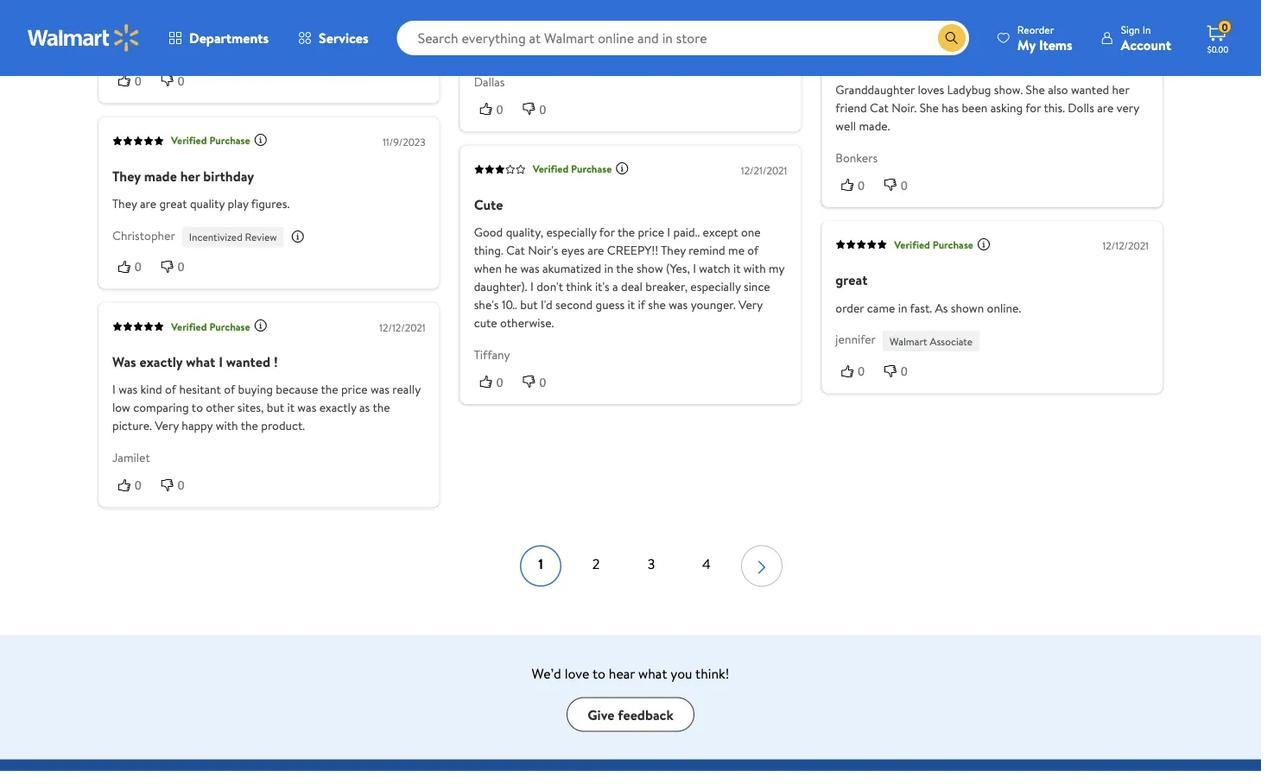 Task type: vqa. For each thing, say whether or not it's contained in the screenshot.
the left Verified Purchase information image
yes



Task type: describe. For each thing, give the bounding box(es) containing it.
order
[[836, 300, 865, 316]]

give feedback button
[[567, 698, 695, 732]]

1 horizontal spatial what
[[639, 664, 668, 683]]

with inside good quality, especially for the price i paid.. except one thing. cat noir's eyes are creepy!! they remind me of when he was akumatized in the show (yes, i watch it with my daughter). i don't think it's a deal breaker, especially since she's 10.. but i'd second guess it if she was younger. very cute otherwise.
[[744, 260, 766, 277]]

product
[[872, 52, 920, 71]]

sign
[[1121, 22, 1141, 37]]

picture.
[[112, 418, 152, 434]]

0 down merlin88
[[135, 74, 142, 88]]

1 vertical spatial great
[[836, 271, 868, 290]]

verified purchase for good product
[[895, 19, 974, 34]]

cute inside good quality, especially for the price i paid.. except one thing. cat noir's eyes are creepy!! they remind me of when he was akumatized in the show (yes, i watch it with my daughter). i don't think it's a deal breaker, especially since she's 10.. but i'd second guess it if she was younger. very cute otherwise.
[[474, 314, 497, 331]]

she's
[[474, 296, 499, 313]]

purchase for they made her birthday
[[209, 133, 250, 148]]

me
[[729, 242, 745, 259]]

are down made
[[140, 195, 156, 212]]

buying
[[238, 381, 273, 398]]

has
[[942, 99, 959, 116]]

within
[[605, 23, 637, 40]]

think
[[566, 278, 592, 295]]

search icon image
[[945, 31, 959, 45]]

cat inside granddaughter loves ladybug show. she also wanted her friend cat noir. she has been asking for this. dolls are very well made.
[[870, 99, 889, 116]]

granddaughter
[[836, 81, 915, 98]]

they are great quality play figures.
[[112, 195, 290, 212]]

account
[[1121, 35, 1172, 54]]

her inside granddaughter loves ladybug show. she also wanted her friend cat noir. she has been asking for this. dolls are very well made.
[[1113, 81, 1130, 98]]

reorder my items
[[1018, 22, 1073, 54]]

quality,
[[506, 224, 544, 240]]

broke
[[554, 23, 584, 40]]

off
[[587, 23, 602, 40]]

playing
[[474, 41, 511, 58]]

play
[[228, 195, 248, 212]]

tiffany
[[474, 346, 510, 363]]

1 toys from the left
[[507, 5, 529, 22]]

2 horizontal spatial it
[[734, 260, 741, 277]]

don't
[[537, 278, 563, 295]]

very inside good quality, especially for the price i paid.. except one thing. cat noir's eyes are creepy!! they remind me of when he was akumatized in the show (yes, i watch it with my daughter). i don't think it's a deal breaker, especially since she's 10.. but i'd second guess it if she was younger. very cute otherwise.
[[739, 296, 763, 313]]

0 horizontal spatial she
[[920, 99, 939, 116]]

jamilet
[[112, 449, 150, 466]]

2 link
[[576, 546, 617, 587]]

deal
[[621, 278, 643, 295]]

was right he on the left
[[521, 260, 540, 277]]

12/12/2021 for great
[[1103, 239, 1149, 253]]

11/9/2023
[[383, 134, 426, 149]]

these
[[474, 5, 504, 22]]

daughter).
[[474, 278, 528, 295]]

cute inside these toys are cute but extremely flimsy, the lady bug toys leg completely broke off within hours of my daughter playing with it.
[[552, 5, 575, 22]]

my inside these toys are cute but extremely flimsy, the lady bug toys leg completely broke off within hours of my daughter playing with it.
[[686, 23, 702, 40]]

birthday
[[203, 166, 254, 185]]

3 link
[[631, 546, 672, 587]]

verified for was exactly what i wanted !
[[171, 319, 207, 334]]

shown
[[951, 300, 984, 316]]

incentivized for christopher
[[189, 230, 243, 244]]

what inside main content
[[186, 352, 215, 371]]

remind
[[689, 242, 726, 259]]

1
[[539, 555, 543, 574]]

except
[[703, 224, 738, 240]]

12/21/2021
[[741, 163, 788, 177]]

wanted inside granddaughter loves ladybug show. she also wanted her friend cat noir. she has been asking for this. dolls are very well made.
[[1072, 81, 1110, 98]]

purchase for good product
[[933, 19, 974, 34]]

it's
[[595, 278, 610, 295]]

main content containing good product
[[99, 0, 1163, 587]]

but inside i was kind of hesitant of buying because the price was really low comparing to other sites, but it was exactly as the picture. very happy with the product.
[[267, 399, 284, 416]]

was
[[112, 352, 136, 371]]

younger.
[[691, 296, 736, 313]]

$0.00
[[1208, 43, 1229, 55]]

one
[[741, 224, 761, 240]]

verified purchase for cute
[[533, 162, 612, 176]]

feedback
[[618, 705, 674, 724]]

1 vertical spatial in
[[898, 300, 908, 316]]

well
[[836, 117, 856, 134]]

jennifer
[[836, 331, 876, 348]]

3
[[648, 555, 655, 574]]

made
[[144, 166, 177, 185]]

akumatized
[[543, 260, 601, 277]]

1 link
[[520, 546, 562, 587]]

walmart associate
[[890, 334, 973, 349]]

services
[[319, 29, 369, 48]]

very
[[1117, 99, 1140, 116]]

1 vertical spatial it
[[628, 296, 635, 313]]

i left paid..
[[667, 224, 671, 240]]

the inside these toys are cute but extremely flimsy, the lady bug toys leg completely broke off within hours of my daughter playing with it.
[[690, 5, 707, 22]]

0 down it.
[[540, 102, 546, 116]]

good quality, especially for the price i paid.. except one thing. cat noir's eyes are creepy!! they remind me of when he was akumatized in the show (yes, i watch it with my daughter). i don't think it's a deal breaker, especially since she's 10.. but i'd second guess it if she was younger. very cute otherwise.
[[474, 224, 785, 331]]

2
[[593, 555, 600, 574]]

order came in fast. as shown online.
[[836, 300, 1022, 316]]

0 vertical spatial especially
[[547, 224, 597, 240]]

sites,
[[237, 399, 264, 416]]

made.
[[859, 117, 890, 134]]

incentivized review information image
[[291, 230, 305, 243]]

0 down departments 'dropdown button'
[[178, 74, 185, 88]]

other
[[206, 399, 235, 416]]

0 down noir.
[[901, 178, 908, 192]]

0 down they are great quality play figures.
[[178, 260, 185, 274]]

dallas
[[474, 73, 505, 90]]

with inside these toys are cute but extremely flimsy, the lady bug toys leg completely broke off within hours of my daughter playing with it.
[[514, 41, 536, 58]]

figures.
[[251, 195, 290, 212]]

if
[[638, 296, 645, 313]]

0 down tiffany
[[497, 375, 503, 389]]

thing.
[[474, 242, 504, 259]]

are inside these toys are cute but extremely flimsy, the lady bug toys leg completely broke off within hours of my daughter playing with it.
[[532, 5, 549, 22]]

quality
[[190, 195, 225, 212]]

ladybug
[[948, 81, 992, 98]]

departments
[[189, 29, 269, 48]]

0 down dallas
[[497, 102, 503, 116]]

because
[[276, 381, 318, 398]]

1 horizontal spatial she
[[1026, 81, 1045, 98]]

breaker,
[[646, 278, 688, 295]]

are inside granddaughter loves ladybug show. she also wanted her friend cat noir. she has been asking for this. dolls are very well made.
[[1098, 99, 1114, 116]]

my inside good quality, especially for the price i paid.. except one thing. cat noir's eyes are creepy!! they remind me of when he was akumatized in the show (yes, i watch it with my daughter). i don't think it's a deal breaker, especially since she's 10.. but i'd second guess it if she was younger. very cute otherwise.
[[769, 260, 785, 277]]

4 link
[[686, 546, 728, 587]]

give feedback
[[588, 705, 674, 724]]

the down sites,
[[241, 418, 258, 434]]

0 vertical spatial great
[[159, 195, 187, 212]]

guess
[[596, 296, 625, 313]]

you
[[671, 664, 693, 683]]

my
[[1018, 35, 1036, 54]]

came
[[867, 300, 896, 316]]

they for they made her birthday
[[112, 166, 141, 185]]

daughter
[[705, 23, 752, 40]]

paid..
[[674, 224, 700, 240]]

really
[[393, 381, 421, 398]]

verified purchase information image for cute
[[616, 161, 629, 175]]

happy
[[182, 418, 213, 434]]

verified for cute
[[533, 162, 569, 176]]

Search search field
[[397, 21, 969, 55]]



Task type: locate. For each thing, give the bounding box(es) containing it.
price up creepy!!
[[638, 224, 665, 240]]

0 horizontal spatial very
[[155, 418, 179, 434]]

8/31/2022
[[1104, 20, 1149, 35]]

0 horizontal spatial in
[[604, 260, 614, 277]]

toys up completely
[[507, 5, 529, 22]]

i up the low
[[112, 381, 116, 398]]

watch
[[699, 260, 731, 277]]

purchase up was exactly what i wanted !
[[209, 319, 250, 334]]

as
[[359, 399, 370, 416]]

0 down happy
[[178, 478, 185, 492]]

sign in account
[[1121, 22, 1172, 54]]

0 vertical spatial exactly
[[140, 352, 183, 371]]

2 vertical spatial but
[[267, 399, 284, 416]]

i
[[667, 224, 671, 240], [693, 260, 696, 277], [531, 278, 534, 295], [219, 352, 223, 371], [112, 381, 116, 398]]

incentivized for merlin88
[[173, 44, 227, 58]]

loves
[[918, 81, 945, 98]]

wanted up dolls
[[1072, 81, 1110, 98]]

great up order
[[836, 271, 868, 290]]

my
[[686, 23, 702, 40], [769, 260, 785, 277]]

very down "since"
[[739, 296, 763, 313]]

they made her birthday
[[112, 166, 254, 185]]

the up creepy!!
[[618, 224, 635, 240]]

verified purchase information image for was exactly what i wanted !
[[254, 319, 268, 333]]

especially down watch
[[691, 278, 741, 295]]

price inside good quality, especially for the price i paid.. except one thing. cat noir's eyes are creepy!! they remind me of when he was akumatized in the show (yes, i watch it with my daughter). i don't think it's a deal breaker, especially since she's 10.. but i'd second guess it if she was younger. very cute otherwise.
[[638, 224, 665, 240]]

but left i'd
[[520, 296, 538, 313]]

0 horizontal spatial but
[[267, 399, 284, 416]]

but
[[578, 5, 595, 22], [520, 296, 538, 313], [267, 399, 284, 416]]

2 vertical spatial verified purchase information image
[[254, 319, 268, 333]]

bonkers
[[836, 149, 878, 166]]

1 horizontal spatial with
[[514, 41, 536, 58]]

4
[[703, 555, 711, 574]]

in
[[1143, 22, 1151, 37]]

0 horizontal spatial price
[[341, 381, 368, 398]]

0 vertical spatial in
[[604, 260, 614, 277]]

as
[[935, 300, 948, 316]]

for left this.
[[1026, 99, 1042, 116]]

the up deal
[[616, 260, 634, 277]]

verified up was exactly what i wanted !
[[171, 319, 207, 334]]

show.
[[994, 81, 1023, 98]]

are right eyes
[[588, 242, 604, 259]]

0 horizontal spatial cat
[[506, 242, 525, 259]]

asking
[[991, 99, 1023, 116]]

what left you
[[639, 664, 668, 683]]

cute
[[474, 195, 503, 214]]

second
[[556, 296, 593, 313]]

1 vertical spatial with
[[744, 260, 766, 277]]

1 vertical spatial to
[[593, 664, 606, 683]]

comparing
[[133, 399, 189, 416]]

verified purchase up product
[[895, 19, 974, 34]]

of up other
[[224, 381, 235, 398]]

the right as
[[373, 399, 390, 416]]

0 vertical spatial it
[[734, 260, 741, 277]]

wanted left !
[[226, 352, 271, 371]]

1 horizontal spatial my
[[769, 260, 785, 277]]

verified purchase for great
[[895, 237, 974, 252]]

walmart image
[[28, 24, 140, 52]]

but inside good quality, especially for the price i paid.. except one thing. cat noir's eyes are creepy!! they remind me of when he was akumatized in the show (yes, i watch it with my daughter). i don't think it's a deal breaker, especially since she's 10.. but i'd second guess it if she was younger. very cute otherwise.
[[520, 296, 538, 313]]

was right 'she'
[[669, 296, 688, 313]]

what up hesitant
[[186, 352, 215, 371]]

merlin88
[[112, 41, 159, 57]]

0 vertical spatial good
[[836, 52, 869, 71]]

incentivized review for christopher
[[189, 230, 277, 244]]

verified up quality,
[[533, 162, 569, 176]]

0 vertical spatial very
[[739, 296, 763, 313]]

1 vertical spatial what
[[639, 664, 668, 683]]

0 down bonkers at the top right
[[858, 178, 865, 192]]

0 vertical spatial review
[[229, 44, 261, 58]]

when
[[474, 260, 502, 277]]

was down because
[[298, 399, 317, 416]]

lady
[[710, 5, 731, 22]]

in
[[604, 260, 614, 277], [898, 300, 908, 316]]

verified purchase information image up creepy!!
[[616, 161, 629, 175]]

she left "also"
[[1026, 81, 1045, 98]]

incentivized review down play
[[189, 230, 277, 244]]

cute
[[552, 5, 575, 22], [474, 314, 497, 331]]

verified purchase for they made her birthday
[[171, 133, 250, 148]]

was exactly what i wanted !
[[112, 352, 278, 371]]

of right me
[[748, 242, 759, 259]]

1 horizontal spatial exactly
[[319, 399, 357, 416]]

i'd
[[541, 296, 553, 313]]

associate
[[930, 334, 973, 349]]

0 down jennifer
[[858, 364, 865, 378]]

hesitant
[[179, 381, 221, 398]]

1 vertical spatial especially
[[691, 278, 741, 295]]

exactly left as
[[319, 399, 357, 416]]

0 horizontal spatial it
[[287, 399, 295, 416]]

next page image
[[752, 554, 773, 581]]

Walmart Site-Wide search field
[[397, 21, 969, 55]]

verified
[[895, 19, 931, 34], [171, 133, 207, 148], [533, 162, 569, 176], [895, 237, 931, 252], [171, 319, 207, 334]]

good up the "thing."
[[474, 224, 503, 240]]

0 horizontal spatial cute
[[474, 314, 497, 331]]

0 up $0.00
[[1222, 20, 1228, 34]]

0 vertical spatial cat
[[870, 99, 889, 116]]

1 vertical spatial good
[[474, 224, 503, 240]]

give
[[588, 705, 615, 724]]

price inside i was kind of hesitant of buying because the price was really low comparing to other sites, but it was exactly as the picture. very happy with the product.
[[341, 381, 368, 398]]

for up creepy!!
[[600, 224, 615, 240]]

1 vertical spatial they
[[112, 195, 137, 212]]

good for good product
[[836, 52, 869, 71]]

0 vertical spatial my
[[686, 23, 702, 40]]

1 vertical spatial wanted
[[226, 352, 271, 371]]

great
[[159, 195, 187, 212], [836, 271, 868, 290]]

12/12/2021 for was exactly what i wanted !
[[379, 320, 426, 335]]

2 vertical spatial with
[[216, 418, 238, 434]]

cute up the broke
[[552, 5, 575, 22]]

purchase up ladybug
[[933, 19, 974, 34]]

1 vertical spatial verified purchase information image
[[616, 161, 629, 175]]

especially
[[547, 224, 597, 240], [691, 278, 741, 295]]

with down completely
[[514, 41, 536, 58]]

0 vertical spatial cute
[[552, 5, 575, 22]]

0 vertical spatial incentivized
[[173, 44, 227, 58]]

online.
[[987, 300, 1022, 316]]

cute down the she's
[[474, 314, 497, 331]]

verified for great
[[895, 237, 931, 252]]

very down comparing
[[155, 418, 179, 434]]

this.
[[1044, 99, 1065, 116]]

incentivized review right merlin88
[[173, 44, 261, 58]]

0 horizontal spatial toys
[[507, 5, 529, 22]]

christopher
[[112, 227, 175, 244]]

1 vertical spatial she
[[920, 99, 939, 116]]

1 horizontal spatial great
[[836, 271, 868, 290]]

they up (yes,
[[661, 242, 686, 259]]

purchase
[[933, 19, 974, 34], [209, 133, 250, 148], [571, 162, 612, 176], [933, 237, 974, 252], [209, 319, 250, 334]]

purchase for cute
[[571, 162, 612, 176]]

0 horizontal spatial with
[[216, 418, 238, 434]]

verified purchase information image up birthday
[[254, 133, 268, 147]]

cat inside good quality, especially for the price i paid.. except one thing. cat noir's eyes are creepy!! they remind me of when he was akumatized in the show (yes, i watch it with my daughter). i don't think it's a deal breaker, especially since she's 10.. but i'd second guess it if she was younger. very cute otherwise.
[[506, 242, 525, 259]]

1 vertical spatial for
[[600, 224, 615, 240]]

1 horizontal spatial it
[[628, 296, 635, 313]]

0 vertical spatial she
[[1026, 81, 1045, 98]]

1 vertical spatial cat
[[506, 242, 525, 259]]

to right love
[[593, 664, 606, 683]]

2 horizontal spatial but
[[578, 5, 595, 22]]

verified purchase information image
[[977, 237, 991, 251]]

1 horizontal spatial good
[[836, 52, 869, 71]]

1 vertical spatial my
[[769, 260, 785, 277]]

completely
[[493, 23, 551, 40]]

her right made
[[180, 166, 200, 185]]

are up completely
[[532, 5, 549, 22]]

incentivized review for merlin88
[[173, 44, 261, 58]]

noir.
[[892, 99, 917, 116]]

very inside i was kind of hesitant of buying because the price was really low comparing to other sites, but it was exactly as the picture. very happy with the product.
[[155, 418, 179, 434]]

purchase for great
[[933, 237, 974, 252]]

1 horizontal spatial to
[[593, 664, 606, 683]]

to inside i was kind of hesitant of buying because the price was really low comparing to other sites, but it was exactly as the picture. very happy with the product.
[[192, 399, 203, 416]]

are inside good quality, especially for the price i paid.. except one thing. cat noir's eyes are creepy!! they remind me of when he was akumatized in the show (yes, i watch it with my daughter). i don't think it's a deal breaker, especially since she's 10.. but i'd second guess it if she was younger. very cute otherwise.
[[588, 242, 604, 259]]

0 horizontal spatial good
[[474, 224, 503, 240]]

i up hesitant
[[219, 352, 223, 371]]

review for merlin88
[[229, 44, 261, 58]]

creepy!!
[[607, 242, 659, 259]]

fast.
[[910, 300, 933, 316]]

1 vertical spatial incentivized review
[[189, 230, 277, 244]]

purchase up birthday
[[209, 133, 250, 148]]

1 horizontal spatial cute
[[552, 5, 575, 22]]

incentivized right merlin88
[[173, 44, 227, 58]]

it down me
[[734, 260, 741, 277]]

1 vertical spatial her
[[180, 166, 200, 185]]

my up "since"
[[769, 260, 785, 277]]

hours
[[640, 23, 669, 40]]

0 down walmart
[[901, 364, 908, 378]]

with inside i was kind of hesitant of buying because the price was really low comparing to other sites, but it was exactly as the picture. very happy with the product.
[[216, 418, 238, 434]]

she
[[648, 296, 666, 313]]

it inside i was kind of hesitant of buying because the price was really low comparing to other sites, but it was exactly as the picture. very happy with the product.
[[287, 399, 295, 416]]

2 toys from the left
[[756, 5, 779, 22]]

0 vertical spatial 12/12/2021
[[1103, 239, 1149, 253]]

verified up they made her birthday
[[171, 133, 207, 148]]

purchase up eyes
[[571, 162, 612, 176]]

good inside good quality, especially for the price i paid.. except one thing. cat noir's eyes are creepy!! they remind me of when he was akumatized in the show (yes, i watch it with my daughter). i don't think it's a deal breaker, especially since she's 10.. but i'd second guess it if she was younger. very cute otherwise.
[[474, 224, 503, 240]]

0 horizontal spatial especially
[[547, 224, 597, 240]]

0 vertical spatial they
[[112, 166, 141, 185]]

of down flimsy,
[[672, 23, 683, 40]]

0 vertical spatial for
[[1026, 99, 1042, 116]]

0 down christopher
[[135, 260, 142, 274]]

1 vertical spatial price
[[341, 381, 368, 398]]

cat up he on the left
[[506, 242, 525, 259]]

0 horizontal spatial great
[[159, 195, 187, 212]]

love
[[565, 664, 590, 683]]

was up the low
[[119, 381, 138, 398]]

she down 'loves'
[[920, 99, 939, 116]]

they up christopher
[[112, 195, 137, 212]]

exactly up "kind"
[[140, 352, 183, 371]]

1 horizontal spatial especially
[[691, 278, 741, 295]]

with down other
[[216, 418, 238, 434]]

they
[[112, 166, 141, 185], [112, 195, 137, 212], [661, 242, 686, 259]]

are left very on the right top
[[1098, 99, 1114, 116]]

it left 'if'
[[628, 296, 635, 313]]

items
[[1039, 35, 1073, 54]]

with
[[514, 41, 536, 58], [744, 260, 766, 277], [216, 418, 238, 434]]

0 horizontal spatial 12/12/2021
[[379, 320, 426, 335]]

0 horizontal spatial exactly
[[140, 352, 183, 371]]

2 vertical spatial it
[[287, 399, 295, 416]]

1 horizontal spatial her
[[1113, 81, 1130, 98]]

1 horizontal spatial 12/12/2021
[[1103, 239, 1149, 253]]

of inside good quality, especially for the price i paid.. except one thing. cat noir's eyes are creepy!! they remind me of when he was akumatized in the show (yes, i watch it with my daughter). i don't think it's a deal breaker, especially since she's 10.. but i'd second guess it if she was younger. very cute otherwise.
[[748, 242, 759, 259]]

0 vertical spatial with
[[514, 41, 536, 58]]

of inside these toys are cute but extremely flimsy, the lady bug toys leg completely broke off within hours of my daughter playing with it.
[[672, 23, 683, 40]]

0 horizontal spatial wanted
[[226, 352, 271, 371]]

verified purchase information image
[[254, 133, 268, 147], [616, 161, 629, 175], [254, 319, 268, 333]]

they inside good quality, especially for the price i paid.. except one thing. cat noir's eyes are creepy!! they remind me of when he was akumatized in the show (yes, i watch it with my daughter). i don't think it's a deal breaker, especially since she's 10.. but i'd second guess it if she was younger. very cute otherwise.
[[661, 242, 686, 259]]

verified purchase information image for they made her birthday
[[254, 133, 268, 147]]

verified purchase for was exactly what i wanted !
[[171, 319, 250, 334]]

services button
[[284, 17, 383, 59]]

toys right bug
[[756, 5, 779, 22]]

verified for good product
[[895, 19, 931, 34]]

purchase for was exactly what i wanted !
[[209, 319, 250, 334]]

kind
[[140, 381, 162, 398]]

bug
[[734, 5, 754, 22]]

in inside good quality, especially for the price i paid.. except one thing. cat noir's eyes are creepy!! they remind me of when he was akumatized in the show (yes, i watch it with my daughter). i don't think it's a deal breaker, especially since she's 10.. but i'd second guess it if she was younger. very cute otherwise.
[[604, 260, 614, 277]]

the right because
[[321, 381, 338, 398]]

0 vertical spatial her
[[1113, 81, 1130, 98]]

2 horizontal spatial with
[[744, 260, 766, 277]]

0 horizontal spatial for
[[600, 224, 615, 240]]

verified purchase up was exactly what i wanted !
[[171, 319, 250, 334]]

i right (yes,
[[693, 260, 696, 277]]

1 vertical spatial review
[[245, 230, 277, 244]]

a
[[613, 278, 618, 295]]

0
[[1222, 20, 1228, 34], [135, 74, 142, 88], [178, 74, 185, 88], [497, 102, 503, 116], [540, 102, 546, 116], [858, 178, 865, 192], [901, 178, 908, 192], [135, 260, 142, 274], [178, 260, 185, 274], [858, 364, 865, 378], [901, 364, 908, 378], [497, 375, 503, 389], [540, 375, 546, 389], [135, 478, 142, 492], [178, 478, 185, 492]]

1 horizontal spatial very
[[739, 296, 763, 313]]

in left fast. at the right top
[[898, 300, 908, 316]]

exactly inside i was kind of hesitant of buying because the price was really low comparing to other sites, but it was exactly as the picture. very happy with the product.
[[319, 399, 357, 416]]

great down they made her birthday
[[159, 195, 187, 212]]

0 vertical spatial price
[[638, 224, 665, 240]]

good product
[[836, 52, 920, 71]]

of right "kind"
[[165, 381, 176, 398]]

main content
[[99, 0, 1163, 587]]

but inside these toys are cute but extremely flimsy, the lady bug toys leg completely broke off within hours of my daughter playing with it.
[[578, 5, 595, 22]]

good
[[836, 52, 869, 71], [474, 224, 503, 240]]

good up granddaughter
[[836, 52, 869, 71]]

0 down jamilet
[[135, 478, 142, 492]]

purchase left verified purchase information image
[[933, 237, 974, 252]]

hear
[[609, 664, 635, 683]]

1 vertical spatial cute
[[474, 314, 497, 331]]

0 horizontal spatial what
[[186, 352, 215, 371]]

1 vertical spatial 12/12/2021
[[379, 320, 426, 335]]

1 vertical spatial incentivized
[[189, 230, 243, 244]]

i left don't
[[531, 278, 534, 295]]

otherwise.
[[500, 314, 554, 331]]

good for good quality, especially for the price i paid.. except one thing. cat noir's eyes are creepy!! they remind me of when he was akumatized in the show (yes, i watch it with my daughter). i don't think it's a deal breaker, especially since she's 10.. but i'd second guess it if she was younger. very cute otherwise.
[[474, 224, 503, 240]]

0 vertical spatial to
[[192, 399, 203, 416]]

review for christopher
[[245, 230, 277, 244]]

0 vertical spatial verified purchase information image
[[254, 133, 268, 147]]

we'd
[[532, 664, 562, 683]]

but up the product.
[[267, 399, 284, 416]]

0 vertical spatial what
[[186, 352, 215, 371]]

verified for they made her birthday
[[171, 133, 207, 148]]

verified purchase up birthday
[[171, 133, 250, 148]]

of
[[672, 23, 683, 40], [748, 242, 759, 259], [165, 381, 176, 398], [224, 381, 235, 398]]

i inside i was kind of hesitant of buying because the price was really low comparing to other sites, but it was exactly as the picture. very happy with the product.
[[112, 381, 116, 398]]

10..
[[502, 296, 518, 313]]

1 horizontal spatial for
[[1026, 99, 1042, 116]]

0 horizontal spatial my
[[686, 23, 702, 40]]

1 horizontal spatial but
[[520, 296, 538, 313]]

he
[[505, 260, 518, 277]]

these toys are cute but extremely flimsy, the lady bug toys leg completely broke off within hours of my daughter playing with it.
[[474, 5, 779, 58]]

noir's
[[528, 242, 559, 259]]

0 horizontal spatial her
[[180, 166, 200, 185]]

verified purchase information image up "buying"
[[254, 319, 268, 333]]

0 vertical spatial but
[[578, 5, 595, 22]]

with up "since"
[[744, 260, 766, 277]]

they for they are great quality play figures.
[[112, 195, 137, 212]]

0 down otherwise.
[[540, 375, 546, 389]]

especially up eyes
[[547, 224, 597, 240]]

for inside granddaughter loves ladybug show. she also wanted her friend cat noir. she has been asking for this. dolls are very well made.
[[1026, 99, 1042, 116]]

my down flimsy,
[[686, 23, 702, 40]]

verified purchase up quality,
[[533, 162, 612, 176]]

to up happy
[[192, 399, 203, 416]]

1 horizontal spatial cat
[[870, 99, 889, 116]]

cat down granddaughter
[[870, 99, 889, 116]]

cat
[[870, 99, 889, 116], [506, 242, 525, 259]]

was left really
[[371, 381, 390, 398]]

it down because
[[287, 399, 295, 416]]

but up off
[[578, 5, 595, 22]]

for inside good quality, especially for the price i paid.. except one thing. cat noir's eyes are creepy!! they remind me of when he was akumatized in the show (yes, i watch it with my daughter). i don't think it's a deal breaker, especially since she's 10.. but i'd second guess it if she was younger. very cute otherwise.
[[600, 224, 615, 240]]

verified purchase left verified purchase information image
[[895, 237, 974, 252]]

1 vertical spatial very
[[155, 418, 179, 434]]

1 horizontal spatial in
[[898, 300, 908, 316]]

0 horizontal spatial to
[[192, 399, 203, 416]]

1 vertical spatial but
[[520, 296, 538, 313]]

think!
[[696, 664, 730, 683]]

1 horizontal spatial price
[[638, 224, 665, 240]]

verified up fast. at the right top
[[895, 237, 931, 252]]

1 horizontal spatial wanted
[[1072, 81, 1110, 98]]

1 vertical spatial exactly
[[319, 399, 357, 416]]

2 vertical spatial they
[[661, 242, 686, 259]]

verified up product
[[895, 19, 931, 34]]

verified purchase
[[895, 19, 974, 34], [171, 133, 250, 148], [533, 162, 612, 176], [895, 237, 974, 252], [171, 319, 250, 334]]

1 horizontal spatial toys
[[756, 5, 779, 22]]

12/12/2021
[[1103, 239, 1149, 253], [379, 320, 426, 335]]

to
[[192, 399, 203, 416], [593, 664, 606, 683]]

price
[[638, 224, 665, 240], [341, 381, 368, 398]]

0 vertical spatial wanted
[[1072, 81, 1110, 98]]

the
[[690, 5, 707, 22], [618, 224, 635, 240], [616, 260, 634, 277], [321, 381, 338, 398], [373, 399, 390, 416], [241, 418, 258, 434]]

0 vertical spatial incentivized review
[[173, 44, 261, 58]]



